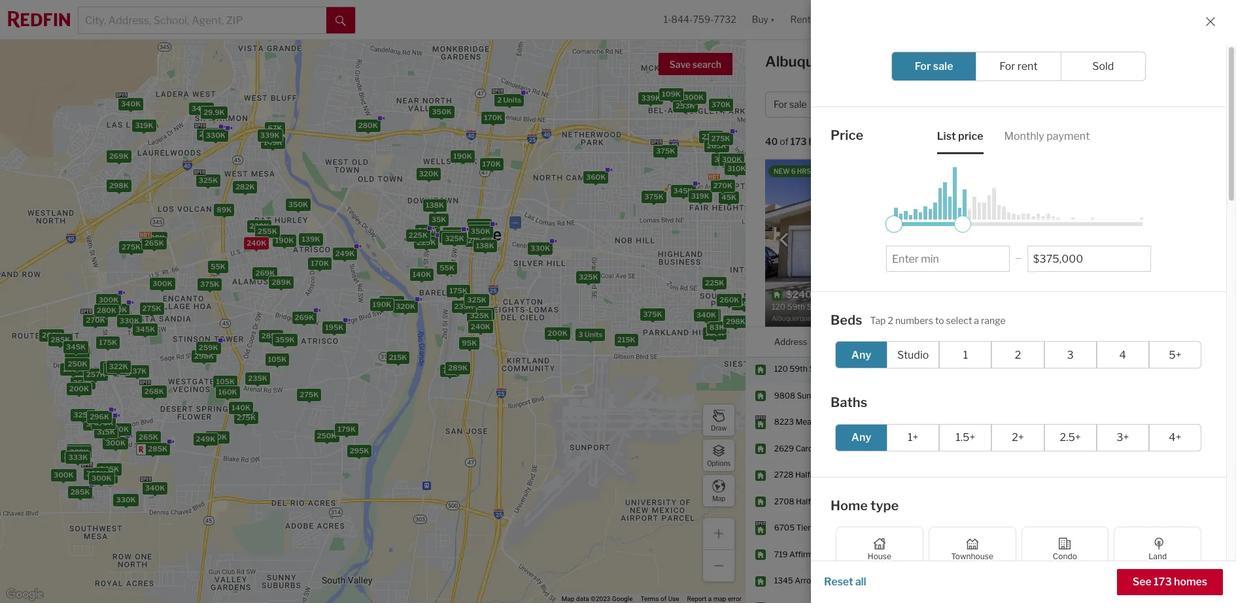 Task type: locate. For each thing, give the bounding box(es) containing it.
175k up 353k
[[99, 338, 117, 347]]

1 vertical spatial 240k
[[471, 322, 491, 331]]

0 vertical spatial baths
[[1052, 99, 1077, 110]]

2
[[497, 95, 502, 104], [446, 229, 450, 238], [888, 315, 894, 326], [1015, 349, 1022, 362], [1025, 365, 1029, 375], [1025, 471, 1029, 481], [1025, 524, 1029, 534], [1152, 550, 1157, 560]]

beds / baths button
[[1015, 92, 1103, 118]]

$289,900
[[915, 524, 952, 534]]

1 horizontal spatial 1
[[1178, 99, 1183, 110]]

$220
[[1111, 471, 1131, 481]]

any down location
[[852, 349, 872, 362]]

0 vertical spatial any
[[852, 349, 872, 362]]

2 days from the top
[[1159, 577, 1176, 587]]

map inside map button
[[712, 495, 726, 503]]

1 vertical spatial nw
[[856, 524, 870, 534]]

map down options
[[712, 495, 726, 503]]

2 vertical spatial baths
[[831, 395, 868, 411]]

240k down 255k
[[247, 239, 266, 248]]

hrs right 31
[[1163, 524, 1175, 534]]

favorite this home image right 28 hrs
[[1207, 467, 1222, 482]]

310k
[[728, 164, 746, 173]]

3 inside 'option'
[[1068, 349, 1074, 362]]

1 horizontal spatial for
[[915, 60, 931, 73]]

6
[[792, 168, 796, 175], [1152, 365, 1157, 375]]

315k
[[715, 155, 733, 165], [97, 428, 115, 437]]

175k up 95k at the left of page
[[450, 287, 468, 296]]

2 horizontal spatial 339k
[[641, 94, 661, 103]]

1 right filters
[[1178, 99, 1183, 110]]

1 horizontal spatial •
[[1173, 99, 1177, 110]]

nw right ave
[[866, 418, 880, 428]]

2 horizontal spatial 235k
[[702, 132, 721, 141]]

250k up 95k at the left of page
[[472, 310, 492, 319]]

sw for 2708 halfmoon way sw
[[852, 497, 865, 507]]

0 vertical spatial •
[[1173, 99, 1177, 110]]

monthly payment
[[1005, 130, 1090, 142]]

1 horizontal spatial home type
[[938, 99, 985, 110]]

719 affirmed st sw
[[775, 550, 847, 560]]

200k down 257k
[[69, 385, 89, 394]]

• left sort
[[845, 137, 848, 148]]

units
[[503, 95, 521, 104], [452, 229, 470, 238], [585, 330, 603, 340]]

albuquerque down house
[[855, 577, 902, 587]]

1 vertical spatial home
[[831, 498, 868, 514]]

beds left tap
[[831, 312, 863, 328]]

market insights link
[[1073, 43, 1151, 71]]

105k down 359k
[[268, 355, 287, 364]]

house
[[868, 552, 892, 562]]

16 right $165
[[1152, 418, 1161, 428]]

1-
[[664, 14, 672, 25]]

3 favorite this home image from the top
[[1207, 573, 1222, 588]]

200k left 3 units
[[548, 329, 568, 338]]

tap
[[871, 315, 886, 326]]

$185 for 1,408
[[1111, 550, 1130, 560]]

16 for $169
[[1152, 444, 1161, 454]]

1+ radio
[[887, 424, 940, 452]]

298k
[[109, 181, 129, 190], [726, 317, 746, 327], [194, 352, 214, 361]]

halfmoon for 2728
[[796, 471, 832, 481]]

favorite this home image for 2 days
[[1207, 546, 1222, 562]]

hrs down 5+
[[1159, 365, 1171, 375]]

55k
[[211, 262, 226, 271], [440, 263, 455, 273]]

31 hrs
[[1152, 524, 1175, 534]]

sale up 40 of 173 homes •
[[790, 99, 807, 110]]

220k
[[250, 222, 269, 231]]

select
[[946, 315, 973, 326]]

hrs right 28
[[1164, 471, 1176, 481]]

120 59th st sw link
[[775, 365, 843, 375]]

1-844-759-7732
[[664, 14, 737, 25]]

favorite this home image right 2 days
[[1207, 546, 1222, 562]]

0 vertical spatial st
[[810, 365, 817, 375]]

market
[[1073, 57, 1109, 69]]

days right the see
[[1159, 577, 1176, 587]]

1 favorite this home image from the top
[[1207, 467, 1222, 482]]

1 vertical spatial beds
[[831, 312, 863, 328]]

st right hondo
[[848, 577, 856, 587]]

265k
[[707, 141, 727, 150], [145, 239, 164, 248], [68, 347, 87, 356], [139, 433, 158, 443]]

hrs up 4+ at the right of page
[[1163, 418, 1175, 428]]

173 right 40 on the top right of the page
[[791, 136, 807, 147]]

sw up ct
[[852, 497, 865, 507]]

price down up
[[831, 128, 864, 143]]

1 vertical spatial 289k
[[448, 364, 468, 373]]

2+ radio
[[992, 424, 1045, 452]]

320k
[[419, 169, 439, 178], [396, 302, 415, 311]]

google image
[[3, 587, 46, 604]]

2 horizontal spatial for
[[1000, 60, 1016, 73]]

for sale left sale
[[915, 60, 954, 73]]

of for terms
[[661, 596, 667, 603]]

map
[[714, 596, 727, 603]]

home inside 'button'
[[938, 99, 964, 110]]

4 checkbox
[[1097, 342, 1150, 369]]

sale left sale
[[934, 60, 954, 73]]

1 vertical spatial 315k
[[97, 428, 115, 437]]

173 right the see
[[1154, 576, 1172, 589]]

55k down 89k
[[211, 262, 226, 271]]

0 vertical spatial 1
[[1178, 99, 1183, 110]]

1 albuquerque from the top
[[855, 365, 902, 375]]

homes down 2 days
[[1175, 576, 1208, 589]]

sw up hondo
[[834, 550, 847, 560]]

all filters • 1 button
[[1108, 92, 1191, 118]]

albuquerque for 2708 halfmoon way sw
[[855, 497, 902, 507]]

beds down range in the bottom right of the page
[[991, 337, 1012, 347]]

sw right trl
[[852, 391, 865, 401]]

albuquerque right ct
[[855, 524, 902, 534]]

2 16 hrs from the top
[[1152, 444, 1175, 454]]

8223
[[775, 418, 794, 428]]

6 albuquerque from the top
[[855, 524, 902, 534]]

105k up the 160k
[[216, 378, 235, 387]]

rent
[[1018, 60, 1038, 73]]

2 days
[[1152, 550, 1175, 560]]

0 horizontal spatial for
[[774, 99, 788, 110]]

250k right '35k'
[[470, 220, 490, 230]]

type inside 'button'
[[966, 99, 985, 110]]

0 vertical spatial halfmoon
[[796, 471, 832, 481]]

• right filters
[[1173, 99, 1177, 110]]

remove up to $375k image
[[906, 101, 914, 109]]

for left rent
[[1000, 60, 1016, 73]]

215k down 243k
[[389, 354, 407, 363]]

albuquerque for 2728 halfmoon way sw
[[855, 471, 902, 481]]

8 albuquerque from the top
[[855, 577, 902, 587]]

halfmoon down '2629 cardenas dr ne' link
[[796, 471, 832, 481]]

9808 sun chaser trl sw link
[[775, 391, 865, 402]]

0 horizontal spatial 350k
[[288, 200, 308, 209]]

1 horizontal spatial 240k
[[471, 322, 491, 331]]

255k
[[258, 227, 277, 236]]

0 horizontal spatial sale
[[790, 99, 807, 110]]

2 16 from the top
[[1152, 444, 1161, 454]]

1 vertical spatial 339k
[[260, 131, 280, 140]]

dr
[[833, 444, 841, 454]]

all
[[856, 576, 867, 589]]

a left range in the bottom right of the page
[[974, 315, 980, 326]]

days for 3 days
[[1159, 577, 1176, 587]]

1 vertical spatial way
[[834, 497, 850, 507]]

Any radio
[[836, 424, 888, 452]]

1 vertical spatial •
[[845, 137, 848, 148]]

1 vertical spatial 249k
[[196, 435, 215, 444]]

hrs up 28 hrs
[[1163, 444, 1175, 454]]

numbers
[[896, 315, 934, 326]]

2 horizontal spatial 298k
[[726, 317, 746, 327]]

None checkbox
[[836, 578, 924, 604], [929, 578, 1016, 604], [1022, 578, 1109, 604], [1114, 578, 1202, 604], [836, 578, 924, 604], [929, 578, 1016, 604], [1022, 578, 1109, 604], [1114, 578, 1202, 604]]

of left use
[[661, 596, 667, 603]]

290k
[[199, 130, 219, 139], [63, 365, 83, 374]]

1 horizontal spatial 105k
[[268, 355, 287, 364]]

for up 40 on the top right of the page
[[774, 99, 788, 110]]

1 horizontal spatial 235k
[[454, 302, 474, 311]]

2 any from the top
[[852, 432, 872, 444]]

349k
[[192, 104, 211, 113]]

4 albuquerque from the top
[[855, 471, 902, 481]]

4+ radio
[[1150, 424, 1202, 452]]

see 173 homes
[[1133, 576, 1208, 589]]

55k down '35k'
[[440, 263, 455, 273]]

for sale inside for sale button
[[774, 99, 807, 110]]

315k up 45k
[[715, 155, 733, 165]]

0 horizontal spatial a
[[708, 596, 712, 603]]

260k
[[720, 296, 740, 305], [735, 300, 754, 309], [42, 331, 62, 340]]

$/sq.ft.
[[1111, 337, 1141, 347]]

list price
[[937, 130, 984, 142]]

home type up ct
[[831, 498, 899, 514]]

report
[[687, 596, 707, 603]]

1 vertical spatial 1
[[964, 349, 968, 362]]

2 vertical spatial 215k
[[389, 354, 407, 363]]

1 vertical spatial 298k
[[726, 317, 746, 327]]

up
[[846, 99, 858, 110]]

268k
[[145, 387, 164, 396]]

$185 up $167 at the bottom right of the page
[[1111, 550, 1130, 560]]

9808
[[775, 391, 796, 401]]

250k left 179k on the left bottom of the page
[[317, 432, 337, 441]]

259k
[[199, 344, 218, 353]]

any for studio
[[852, 349, 872, 362]]

all filters • 1
[[1132, 99, 1183, 110]]

beds inside 'button'
[[1023, 99, 1045, 110]]

195k
[[325, 323, 344, 332]]

home up list
[[938, 99, 964, 110]]

list
[[937, 130, 956, 142]]

For sale checkbox
[[892, 52, 977, 81]]

type up house checkbox
[[871, 498, 899, 514]]

0 vertical spatial home type
[[938, 99, 985, 110]]

240k up 95k at the left of page
[[471, 322, 491, 331]]

beds for beds / baths
[[1023, 99, 1045, 110]]

2 horizontal spatial 215k
[[618, 335, 636, 345]]

ago
[[813, 168, 827, 175]]

1 16 from the top
[[1152, 418, 1161, 428]]

1 vertical spatial —
[[1016, 253, 1023, 263]]

sale inside button
[[790, 99, 807, 110]]

289k down 95k at the left of page
[[448, 364, 468, 373]]

sw
[[819, 365, 832, 375], [852, 391, 865, 401], [851, 471, 864, 481], [852, 497, 865, 507], [834, 550, 847, 560], [858, 577, 871, 587]]

albuquerque down location "button" in the right bottom of the page
[[855, 365, 902, 375]]

beds / baths
[[1023, 99, 1077, 110]]

0 vertical spatial 215k
[[468, 236, 486, 246]]

for inside button
[[774, 99, 788, 110]]

albuquerque down any option
[[855, 471, 902, 481]]

1 vertical spatial 173
[[1154, 576, 1172, 589]]

st for 59th
[[810, 365, 817, 375]]

submit search image
[[336, 16, 346, 26]]

2 albuquerque from the top
[[855, 391, 902, 401]]

0 horizontal spatial baths
[[831, 395, 868, 411]]

of inside 40 of 173 homes •
[[780, 136, 789, 147]]

$185 for 1,300
[[1111, 365, 1130, 375]]

0 vertical spatial 173
[[791, 136, 807, 147]]

1 days from the top
[[1158, 550, 1175, 560]]

st right 59th
[[810, 365, 817, 375]]

2708
[[775, 497, 795, 507]]

0 horizontal spatial 215k
[[389, 354, 407, 363]]

Land checkbox
[[1114, 527, 1202, 573]]

215k right 3 units
[[618, 335, 636, 345]]

st inside "link"
[[810, 365, 817, 375]]

16 left 4+ at the right of page
[[1152, 444, 1161, 454]]

290k down '29.9k'
[[199, 130, 219, 139]]

$185 down the 4
[[1111, 365, 1130, 375]]

0 horizontal spatial 339k
[[69, 448, 89, 457]]

0 vertical spatial —
[[512, 218, 519, 227]]

sw for 2728 halfmoon way sw
[[851, 471, 864, 481]]

st right the affirmed on the right bottom of page
[[824, 550, 832, 560]]

1 vertical spatial days
[[1159, 577, 1176, 587]]

— right 219k
[[512, 218, 519, 227]]

option group
[[892, 52, 1146, 81], [836, 342, 1202, 369], [836, 424, 1202, 452], [836, 527, 1202, 604]]

albuquerque for 6705 tierra madre ct nw
[[855, 524, 902, 534]]

any inside checkbox
[[852, 349, 872, 362]]

2 vertical spatial 269k
[[295, 313, 314, 323]]

for for the for sale option
[[915, 60, 931, 73]]

1 vertical spatial 235k
[[454, 302, 474, 311]]

0 vertical spatial 290k
[[199, 130, 219, 139]]

138k up '35k'
[[426, 201, 444, 210]]

16 for $165
[[1152, 418, 1161, 428]]

a left map
[[708, 596, 712, 603]]

1 vertical spatial a
[[708, 596, 712, 603]]

to
[[860, 99, 869, 110], [936, 315, 945, 326]]

albuquerque down the parkwest
[[855, 444, 902, 454]]

190k
[[454, 152, 472, 161], [275, 236, 294, 245], [373, 300, 392, 310], [208, 433, 227, 442]]

6705
[[775, 524, 795, 534]]

0 horizontal spatial of
[[661, 596, 667, 603]]

335k
[[145, 234, 165, 243]]

albuquerque for 1345 arroyo hondo st sw
[[855, 577, 902, 587]]

favorite this home image right 3 days
[[1207, 573, 1222, 588]]

1 horizontal spatial for sale
[[915, 60, 954, 73]]

1 horizontal spatial 140k
[[413, 270, 431, 280]]

1 horizontal spatial to
[[936, 315, 945, 326]]

homes inside 40 of 173 homes •
[[809, 136, 838, 147]]

1 16 hrs from the top
[[1152, 418, 1175, 428]]

0 vertical spatial beds
[[1023, 99, 1045, 110]]

trl
[[841, 391, 850, 401]]

— down $/sq. ft.
[[1016, 253, 1023, 263]]

1 vertical spatial 269k
[[255, 269, 275, 278]]

290k left 257k
[[63, 365, 83, 374]]

215k down 219k
[[468, 236, 486, 246]]

16 hrs up 28 hrs
[[1152, 444, 1175, 454]]

225k
[[409, 231, 428, 240], [417, 238, 436, 247], [705, 279, 725, 288]]

7 albuquerque from the top
[[855, 550, 902, 560]]

map left data
[[562, 596, 575, 603]]

beds left /
[[1023, 99, 1045, 110]]

1 horizontal spatial price
[[915, 337, 935, 347]]

way for 2708 halfmoon way sw
[[834, 497, 850, 507]]

1 down select
[[964, 349, 968, 362]]

sq.ft.
[[1058, 337, 1080, 347]]

16 hrs
[[1152, 418, 1175, 428], [1152, 444, 1175, 454]]

319k
[[135, 121, 153, 130], [691, 192, 710, 201]]

madre
[[820, 524, 844, 534]]

sw inside "link"
[[819, 365, 832, 375]]

way inside 2728 halfmoon way sw link
[[833, 471, 850, 481]]

200k
[[548, 329, 568, 338], [69, 385, 89, 394]]

reset all
[[824, 576, 867, 589]]

favorite this home image
[[1207, 467, 1222, 482], [1207, 546, 1222, 562], [1207, 573, 1222, 588]]

1 horizontal spatial 320k
[[419, 169, 439, 178]]

Studio checkbox
[[887, 342, 940, 369]]

sw up chaser
[[819, 365, 832, 375]]

1 horizontal spatial 319k
[[691, 192, 710, 201]]

reset
[[824, 576, 854, 589]]

any inside option
[[852, 432, 872, 444]]

1 vertical spatial $185
[[1111, 365, 1130, 375]]

• inside button
[[1173, 99, 1177, 110]]

baths right /
[[1052, 99, 1077, 110]]

225k left 219k
[[409, 231, 428, 240]]

0 vertical spatial to
[[860, 99, 869, 110]]

285k
[[418, 227, 438, 236], [262, 332, 281, 341], [51, 336, 70, 345], [148, 445, 168, 454], [70, 488, 90, 497]]

2,063
[[1058, 418, 1080, 428]]

719
[[775, 550, 788, 560]]

for sale up 40 of 173 homes •
[[774, 99, 807, 110]]

any down ave
[[852, 432, 872, 444]]

minimum price slider
[[886, 216, 903, 233]]

for for for rent checkbox
[[1000, 60, 1016, 73]]

City, Address, School, Agent, ZIP search field
[[79, 7, 326, 33]]

hrs for $165
[[1163, 418, 1175, 428]]

1 vertical spatial favorite this home image
[[1207, 546, 1222, 562]]

155k
[[706, 329, 724, 338]]

289k down 255k
[[272, 278, 291, 287]]

map button
[[703, 475, 735, 508]]

for inside option
[[915, 60, 931, 73]]

option group containing house
[[836, 527, 1202, 604]]

333k
[[68, 453, 88, 462]]

270k up 353k
[[86, 316, 105, 325]]

google
[[612, 596, 633, 603]]

5 albuquerque from the top
[[855, 497, 902, 507]]

to right up
[[860, 99, 869, 110]]

address
[[775, 337, 808, 347]]

favorite this home image for 28 hrs
[[1207, 467, 1222, 482]]

map
[[712, 495, 726, 503], [562, 596, 575, 603]]

for sale inside the for sale option
[[915, 60, 954, 73]]

2 vertical spatial $185
[[1111, 550, 1130, 560]]

1 vertical spatial 215k
[[618, 335, 636, 345]]

2 vertical spatial 339k
[[69, 448, 89, 457]]

2 favorite this home image from the top
[[1207, 546, 1222, 562]]

0 horizontal spatial 315k
[[97, 428, 115, 437]]

289k
[[272, 278, 291, 287], [448, 364, 468, 373]]

315k down 296k
[[97, 428, 115, 437]]

affirmed
[[790, 550, 823, 560]]

way inside 2708 halfmoon way sw link
[[834, 497, 850, 507]]

0 horizontal spatial 140k
[[232, 404, 251, 413]]

1 horizontal spatial 6
[[1152, 365, 1157, 375]]

home up ct
[[831, 498, 868, 514]]

albuquerque for 9808 sun chaser trl sw
[[855, 391, 902, 401]]

250k up 257k
[[68, 360, 87, 369]]

monthly payment element
[[1005, 119, 1090, 154]]

16 hrs up 4+ at the right of page
[[1152, 418, 1175, 428]]

2.5+ radio
[[1045, 424, 1097, 452]]

albuquerque up house checkbox
[[855, 497, 902, 507]]

Enter min text field
[[892, 253, 1005, 265]]

105k
[[268, 355, 287, 364], [216, 378, 235, 387]]

2 vertical spatial favorite this home image
[[1207, 573, 1222, 588]]

0 horizontal spatial 270k
[[86, 316, 105, 325]]

baths inside beds / baths 'button'
[[1052, 99, 1077, 110]]

home type inside home type 'button'
[[938, 99, 985, 110]]

1 horizontal spatial beds
[[991, 337, 1012, 347]]

0 vertical spatial $185
[[1069, 213, 1088, 222]]

home type up list price
[[938, 99, 985, 110]]

0 horizontal spatial 173
[[791, 136, 807, 147]]

for inside checkbox
[[1000, 60, 1016, 73]]

halfmoon down 2728 halfmoon way sw link
[[796, 497, 832, 507]]

albuquerque up all
[[855, 550, 902, 560]]

6 down on
[[1152, 365, 1157, 375]]

type
[[966, 99, 985, 110], [871, 498, 899, 514]]

2 vertical spatial 170k
[[311, 259, 329, 268]]

1 horizontal spatial home
[[938, 99, 964, 110]]

sw down ne
[[851, 471, 864, 481]]

0 horizontal spatial for sale
[[774, 99, 807, 110]]

2728 halfmoon way sw link
[[775, 471, 864, 481]]

nw right ct
[[856, 524, 870, 534]]

1,408
[[1058, 550, 1079, 560]]

sold
[[1093, 60, 1115, 73]]

0 horizontal spatial 1
[[964, 349, 968, 362]]

1
[[1178, 99, 1183, 110], [964, 349, 968, 362]]

270k up 45k
[[714, 181, 733, 190]]

1 any from the top
[[852, 349, 872, 362]]

1 inside option
[[964, 349, 968, 362]]

House checkbox
[[836, 527, 924, 573]]

1 horizontal spatial 289k
[[448, 364, 468, 373]]

none
[[1068, 248, 1088, 258]]

1 horizontal spatial 175k
[[450, 287, 468, 296]]

baths left sq.ft.
[[1025, 337, 1048, 347]]

339k
[[641, 94, 661, 103], [260, 131, 280, 140], [69, 448, 89, 457]]

days up 3 days
[[1158, 550, 1175, 560]]

map for map
[[712, 495, 726, 503]]



Task type: describe. For each thing, give the bounding box(es) containing it.
3 days
[[1152, 577, 1176, 587]]

2708 halfmoon way sw link
[[775, 497, 865, 508]]

1 vertical spatial 200k
[[69, 385, 89, 394]]

1.5+ radio
[[940, 424, 992, 452]]

$333,590
[[915, 471, 952, 481]]

1 vertical spatial 320k
[[396, 302, 415, 311]]

334k
[[69, 449, 89, 458]]

322k
[[109, 362, 128, 371]]

arroyo
[[795, 577, 820, 587]]

/
[[1047, 99, 1050, 110]]

map for map data ©2023 google
[[562, 596, 575, 603]]

1 horizontal spatial 270k
[[714, 181, 733, 190]]

3 units
[[579, 330, 603, 340]]

— inside map 'region'
[[512, 218, 519, 227]]

1 horizontal spatial 138k
[[476, 242, 495, 251]]

0 vertical spatial nw
[[866, 418, 880, 428]]

16 hrs for $169
[[1152, 444, 1175, 454]]

see 173 homes button
[[1117, 570, 1224, 596]]

0 vertical spatial 200k
[[548, 329, 568, 338]]

report a map error
[[687, 596, 742, 603]]

recommended
[[878, 136, 944, 147]]

0 horizontal spatial home type
[[831, 498, 899, 514]]

95k
[[462, 339, 477, 348]]

ave
[[851, 418, 865, 428]]

homes
[[888, 53, 936, 70]]

2 vertical spatial 235k
[[248, 374, 268, 383]]

maximum price slider
[[954, 216, 971, 233]]

0 vertical spatial 320k
[[419, 169, 439, 178]]

0 vertical spatial 319k
[[135, 121, 153, 130]]

1 vertical spatial 270k
[[86, 316, 105, 325]]

days for 2 days
[[1158, 550, 1175, 560]]

257k
[[86, 371, 105, 380]]

1 horizontal spatial a
[[974, 315, 980, 326]]

to inside "up to $375k" button
[[860, 99, 869, 110]]

option group containing for sale
[[892, 52, 1146, 81]]

photo of 120 59th st sw, albuquerque, nm 87121 image
[[766, 160, 991, 327]]

0 horizontal spatial 249k
[[196, 435, 215, 444]]

2 inside checkbox
[[1015, 349, 1022, 362]]

hrs for $185
[[1159, 365, 1171, 375]]

5+
[[1169, 349, 1182, 362]]

hrs for $239
[[1163, 524, 1175, 534]]

baths button
[[1025, 328, 1048, 357]]

sun
[[797, 391, 811, 401]]

0 horizontal spatial 2 units
[[446, 229, 470, 238]]

6705 tierra madre ct nw
[[775, 524, 870, 534]]

terms
[[641, 596, 659, 603]]

parkwest
[[855, 418, 890, 428]]

4+
[[1169, 432, 1182, 444]]

1 vertical spatial 350k
[[288, 200, 308, 209]]

new
[[774, 168, 790, 175]]

2,188
[[1058, 444, 1078, 454]]

2 vertical spatial 350k
[[471, 227, 491, 236]]

$239
[[1111, 524, 1131, 534]]

173 inside button
[[1154, 576, 1172, 589]]

3 albuquerque from the top
[[855, 444, 902, 454]]

1 horizontal spatial 2 units
[[497, 95, 521, 104]]

1 horizontal spatial 55k
[[440, 263, 455, 273]]

0 vertical spatial 235k
[[702, 132, 721, 141]]

0 vertical spatial 138k
[[426, 201, 444, 210]]

payment
[[1047, 130, 1090, 142]]

Any checkbox
[[836, 342, 888, 369]]

5+ checkbox
[[1150, 342, 1202, 369]]

5
[[991, 444, 996, 454]]

price button
[[915, 328, 935, 357]]

redfin
[[1165, 337, 1191, 347]]

1,212
[[1058, 524, 1076, 534]]

options
[[707, 460, 731, 468]]

built
[[1138, 213, 1155, 222]]

$340,000
[[915, 418, 953, 428]]

8223 meadowbrook ave nw link
[[775, 418, 880, 428]]

173 inside 40 of 173 homes •
[[791, 136, 807, 147]]

albuquerque for 719 affirmed st sw
[[855, 550, 902, 560]]

296k
[[90, 413, 109, 422]]

2 vertical spatial 298k
[[194, 352, 214, 361]]

225k up 83k
[[705, 279, 725, 288]]

sale
[[962, 53, 992, 70]]

179k
[[338, 425, 356, 435]]

1 checkbox
[[940, 342, 992, 369]]

albuquerque for 120 59th st sw
[[855, 365, 902, 375]]

up to $375k
[[846, 99, 900, 110]]

1 horizontal spatial 249k
[[335, 249, 355, 259]]

45k
[[722, 193, 737, 202]]

0 vertical spatial 170k
[[484, 113, 503, 122]]

range
[[981, 315, 1006, 326]]

139k
[[302, 235, 320, 244]]

1 vertical spatial 6
[[1152, 365, 1157, 375]]

st for affirmed
[[824, 550, 832, 560]]

225k down '35k'
[[417, 238, 436, 247]]

2 checkbox
[[992, 342, 1045, 369]]

error
[[728, 596, 742, 603]]

353k
[[103, 363, 122, 372]]

1 vertical spatial 319k
[[691, 192, 710, 201]]

meadowbrook
[[796, 418, 849, 428]]

1 horizontal spatial units
[[503, 95, 521, 104]]

hrs for $169
[[1163, 444, 1175, 454]]

3+ radio
[[1097, 424, 1150, 452]]

0 horizontal spatial type
[[871, 498, 899, 514]]

0 vertical spatial price
[[831, 128, 864, 143]]

sale inside option
[[934, 60, 954, 73]]

1 vertical spatial 140k
[[232, 404, 251, 413]]

2 horizontal spatial 269k
[[295, 313, 314, 323]]

For rent checkbox
[[976, 52, 1062, 81]]

sort
[[854, 136, 874, 147]]

237k
[[128, 367, 147, 376]]

of for 40
[[780, 136, 789, 147]]

up to $375k button
[[837, 92, 924, 118]]

for rent
[[1000, 60, 1038, 73]]

0 vertical spatial 6
[[792, 168, 796, 175]]

0 vertical spatial 240k
[[247, 239, 266, 248]]

next button image
[[966, 233, 979, 246]]

0 vertical spatial 350k
[[432, 107, 452, 117]]

$/sq.ft. button
[[1111, 328, 1141, 357]]

0 horizontal spatial beds
[[831, 312, 863, 328]]

365k
[[96, 473, 115, 482]]

recommended button
[[876, 136, 955, 148]]

8223 meadowbrook ave nw
[[775, 418, 880, 428]]

7732
[[714, 14, 737, 25]]

for
[[939, 53, 959, 70]]

1 horizontal spatial baths
[[1025, 337, 1048, 347]]

home type button
[[929, 92, 1010, 118]]

28
[[1152, 471, 1162, 481]]

1 horizontal spatial 215k
[[468, 236, 486, 246]]

295k
[[350, 447, 369, 456]]

2708 halfmoon way sw
[[775, 497, 865, 507]]

ne
[[843, 444, 854, 454]]

149k
[[264, 138, 282, 147]]

1 horizontal spatial 269k
[[255, 269, 275, 278]]

previous button image
[[778, 233, 791, 246]]

$/sq.
[[1002, 213, 1021, 222]]

40 of 173 homes •
[[766, 136, 848, 148]]

1 vertical spatial to
[[936, 315, 945, 326]]

chaser
[[813, 391, 839, 401]]

data
[[576, 596, 589, 603]]

Sold checkbox
[[1061, 52, 1146, 81]]

list price element
[[937, 119, 984, 154]]

location
[[855, 337, 889, 347]]

0 vertical spatial 289k
[[272, 278, 291, 287]]

3 inside map 'region'
[[579, 330, 583, 340]]

monthly
[[1005, 130, 1045, 142]]

0 horizontal spatial 55k
[[211, 262, 226, 271]]

2 horizontal spatial st
[[848, 577, 856, 587]]

$240,000
[[915, 365, 952, 375]]

Condo checkbox
[[1022, 527, 1109, 573]]

Townhouse checkbox
[[929, 527, 1016, 573]]

halfmoon for 2708
[[796, 497, 832, 507]]

favorite this home image
[[1000, 304, 1016, 320]]

save search
[[670, 59, 722, 70]]

0 vertical spatial 315k
[[715, 155, 733, 165]]

$375k
[[871, 99, 900, 110]]

tierra
[[797, 524, 818, 534]]

sw for 120 59th st sw
[[819, 365, 832, 375]]

any for 1+
[[852, 432, 872, 444]]

on redfin
[[1152, 337, 1191, 347]]

0 horizontal spatial 269k
[[109, 152, 129, 161]]

sw for 719 affirmed st sw
[[834, 550, 847, 560]]

use
[[668, 596, 680, 603]]

75k
[[443, 366, 457, 375]]

on
[[1152, 337, 1163, 347]]

1 horizontal spatial 290k
[[199, 130, 219, 139]]

6 hrs
[[1152, 365, 1171, 375]]

1 inside button
[[1178, 99, 1183, 110]]

0 horizontal spatial 105k
[[216, 378, 235, 387]]

• inside 40 of 173 homes •
[[845, 137, 848, 148]]

homes inside button
[[1175, 576, 1208, 589]]

16 hrs for $165
[[1152, 418, 1175, 428]]

report a map error link
[[687, 596, 742, 603]]

250k up 296k
[[73, 379, 93, 388]]

$169
[[1111, 444, 1130, 454]]

1 vertical spatial 175k
[[99, 338, 117, 347]]

Enter max text field
[[1034, 253, 1146, 265]]

map region
[[0, 0, 769, 604]]

way for 2728 halfmoon way sw
[[833, 471, 850, 481]]

1 vertical spatial 170k
[[483, 160, 501, 169]]

$165
[[1111, 418, 1130, 428]]

1 horizontal spatial —
[[1016, 253, 1023, 263]]

2.5+
[[1060, 432, 1081, 444]]

0 vertical spatial 298k
[[109, 181, 129, 190]]

370k
[[712, 100, 731, 110]]

albuquerque,
[[766, 53, 858, 70]]

1 vertical spatial 290k
[[63, 365, 83, 374]]

beds for beds button
[[991, 337, 1012, 347]]

2+
[[1012, 432, 1024, 444]]

2 horizontal spatial units
[[585, 330, 603, 340]]

3 checkbox
[[1045, 342, 1097, 369]]

sw right reset
[[858, 577, 871, 587]]

ct
[[845, 524, 854, 534]]

hrs for $220
[[1164, 471, 1176, 481]]

1 vertical spatial units
[[452, 229, 470, 238]]



Task type: vqa. For each thing, say whether or not it's contained in the screenshot.
Act.
no



